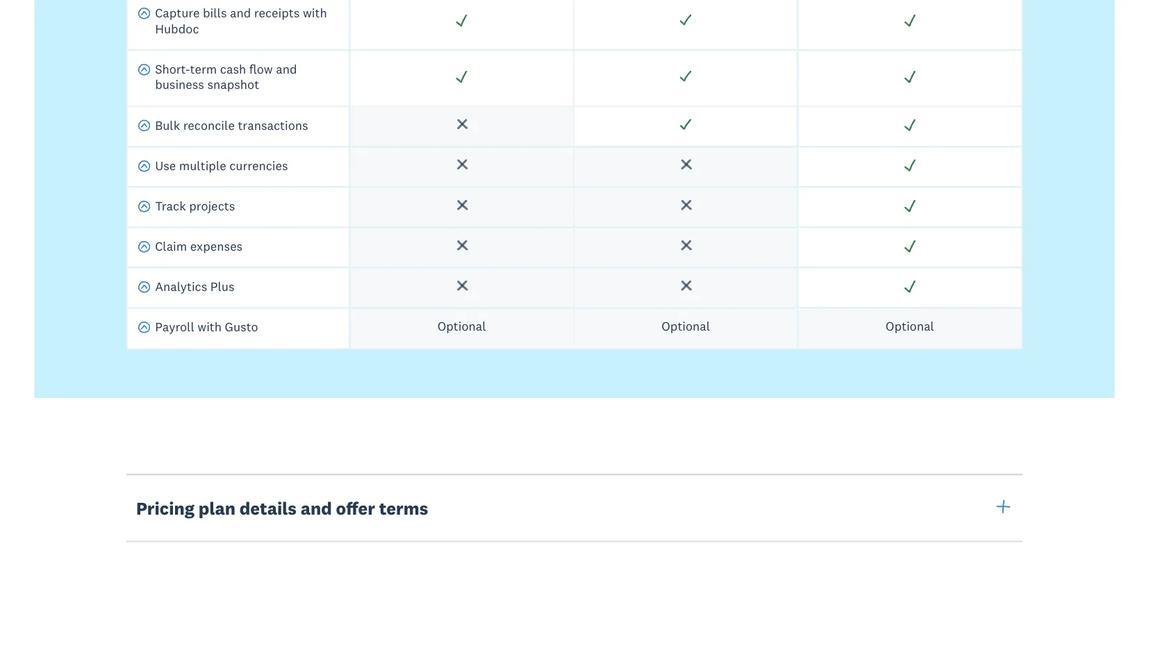 Task type: locate. For each thing, give the bounding box(es) containing it.
bills
[[203, 5, 227, 21]]

and right flow
[[276, 61, 297, 77]]

with
[[303, 5, 327, 21], [198, 319, 222, 335]]

excluded image for bulk reconcile transactions
[[455, 118, 469, 132]]

2 optional from the left
[[662, 318, 710, 334]]

analytics plus
[[155, 279, 235, 295]]

1 horizontal spatial with
[[303, 5, 327, 21]]

bulk
[[155, 117, 180, 133]]

0 vertical spatial and
[[230, 5, 251, 21]]

use multiple currencies
[[155, 157, 288, 173]]

excluded image for use multiple currencies
[[455, 158, 469, 172]]

payroll with gusto
[[155, 319, 258, 335]]

1 optional from the left
[[438, 318, 486, 334]]

1 vertical spatial and
[[276, 61, 297, 77]]

and inside short-term cash flow and business snapshot
[[276, 61, 297, 77]]

payroll
[[155, 319, 194, 335]]

receipts
[[254, 5, 300, 21]]

0 vertical spatial with
[[303, 5, 327, 21]]

excluded image
[[455, 198, 469, 213], [679, 198, 693, 213], [679, 239, 693, 253], [455, 279, 469, 294]]

2 vertical spatial and
[[301, 497, 332, 519]]

terms
[[379, 497, 428, 519]]

0 horizontal spatial optional
[[438, 318, 486, 334]]

multiple
[[179, 157, 226, 173]]

and left offer
[[301, 497, 332, 519]]

included image
[[455, 13, 469, 28], [679, 13, 693, 28], [679, 69, 693, 84], [903, 69, 918, 84], [903, 118, 918, 132], [903, 158, 918, 172], [903, 198, 918, 213], [903, 239, 918, 253]]

1 horizontal spatial and
[[276, 61, 297, 77]]

and
[[230, 5, 251, 21], [276, 61, 297, 77], [301, 497, 332, 519]]

with left gusto
[[198, 319, 222, 335]]

pricing plan details and offer terms
[[136, 497, 428, 519]]

plus
[[210, 279, 235, 295]]

excluded image
[[455, 118, 469, 132], [455, 158, 469, 172], [679, 158, 693, 172], [455, 239, 469, 253], [679, 279, 693, 294]]

cash
[[220, 61, 246, 77]]

0 horizontal spatial and
[[230, 5, 251, 21]]

track
[[155, 198, 186, 214]]

and inside dropdown button
[[301, 497, 332, 519]]

use multiple currencies button
[[138, 157, 288, 177]]

claim expenses
[[155, 238, 243, 254]]

1 vertical spatial with
[[198, 319, 222, 335]]

1 horizontal spatial optional
[[662, 318, 710, 334]]

details
[[240, 497, 297, 519]]

bulk reconcile transactions button
[[138, 117, 308, 136]]

and right bills
[[230, 5, 251, 21]]

2 horizontal spatial optional
[[886, 318, 935, 334]]

capture
[[155, 5, 200, 21]]

with right receipts
[[303, 5, 327, 21]]

2 horizontal spatial and
[[301, 497, 332, 519]]

optional
[[438, 318, 486, 334], [662, 318, 710, 334], [886, 318, 935, 334]]

0 horizontal spatial with
[[198, 319, 222, 335]]

track projects button
[[138, 198, 235, 217]]

included image
[[903, 13, 918, 28], [455, 69, 469, 84], [679, 118, 693, 132], [903, 279, 918, 294]]



Task type: describe. For each thing, give the bounding box(es) containing it.
projects
[[189, 198, 235, 214]]

gusto
[[225, 319, 258, 335]]

pricing
[[136, 497, 195, 519]]

analytics
[[155, 279, 207, 295]]

currencies
[[230, 157, 288, 173]]

snapshot
[[207, 77, 259, 93]]

expenses
[[190, 238, 243, 254]]

claim expenses button
[[138, 238, 243, 258]]

analytics plus button
[[138, 278, 235, 298]]

flow
[[249, 61, 273, 77]]

excluded image for claim expenses
[[455, 239, 469, 253]]

capture bills and receipts with hubdoc
[[155, 5, 327, 36]]

term
[[190, 61, 217, 77]]

short-
[[155, 61, 190, 77]]

plan
[[199, 497, 236, 519]]

pricing plan details and offer terms button
[[126, 474, 1023, 542]]

bulk reconcile transactions
[[155, 117, 308, 133]]

track projects
[[155, 198, 235, 214]]

with inside capture bills and receipts with hubdoc
[[303, 5, 327, 21]]

business
[[155, 77, 204, 93]]

offer
[[336, 497, 375, 519]]

reconcile
[[183, 117, 235, 133]]

use
[[155, 157, 176, 173]]

hubdoc
[[155, 20, 199, 36]]

3 optional from the left
[[886, 318, 935, 334]]

with inside "payroll with gusto" button
[[198, 319, 222, 335]]

claim
[[155, 238, 187, 254]]

transactions
[[238, 117, 308, 133]]

short-term cash flow and business snapshot
[[155, 61, 297, 93]]

short-term cash flow and business snapshot button
[[138, 61, 339, 96]]

and inside capture bills and receipts with hubdoc
[[230, 5, 251, 21]]

capture bills and receipts with hubdoc button
[[138, 4, 339, 40]]

payroll with gusto button
[[138, 319, 258, 338]]



Task type: vqa. For each thing, say whether or not it's contained in the screenshot.
the leftmost "Optional"
yes



